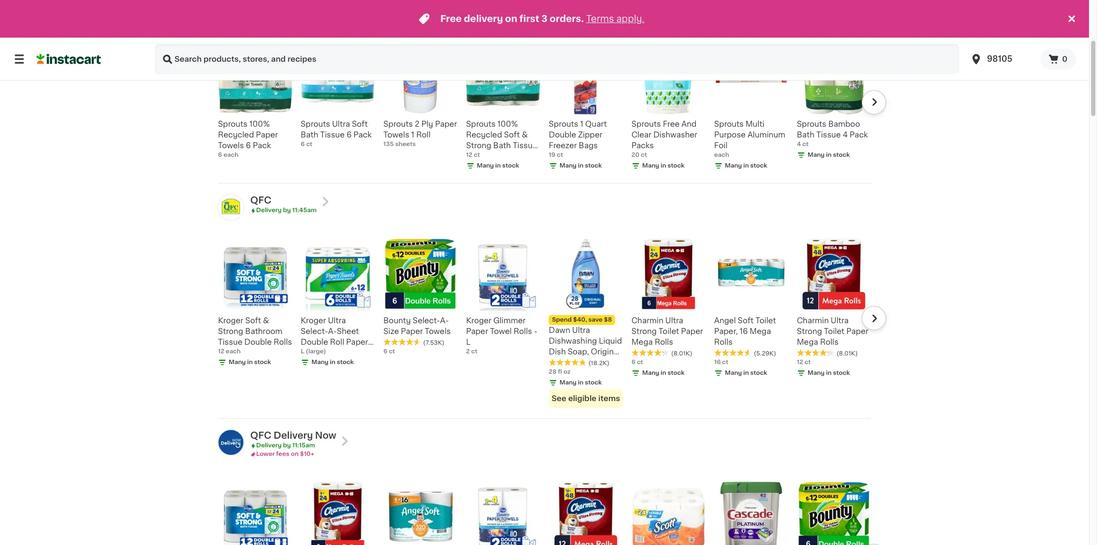 Task type: vqa. For each thing, say whether or not it's contained in the screenshot.
410 Pierce St POPUP BUTTON
no



Task type: locate. For each thing, give the bounding box(es) containing it.
0 vertical spatial a-
[[440, 317, 449, 325]]

1 vertical spatial 16
[[715, 360, 721, 366]]

1 vertical spatial delivery
[[274, 432, 313, 440]]

& inside the 'kroger soft & strong bathroom tissue double rolls 12 each'
[[263, 317, 269, 325]]

sprouts 100% recycled paper towels 6 pack 6 each
[[218, 120, 278, 158]]

each
[[224, 152, 239, 158], [715, 152, 730, 158], [226, 349, 241, 355]]

16 ct
[[715, 360, 729, 366]]

0 horizontal spatial charmin
[[632, 317, 664, 325]]

3 kroger from the left
[[466, 317, 492, 325]]

0 horizontal spatial &
[[263, 317, 269, 325]]

1 vertical spatial roll
[[330, 339, 345, 346]]

qfc delivery now
[[250, 432, 337, 440]]

multi
[[746, 120, 765, 128]]

stock inside product group
[[585, 380, 602, 386]]

glimmer
[[494, 317, 526, 325]]

delivery up delivery by 11:15am
[[274, 432, 313, 440]]

qfc up delivery by 11:45am at top left
[[250, 196, 272, 205]]

strong
[[466, 142, 492, 149], [218, 328, 243, 336], [632, 328, 657, 336], [798, 328, 823, 336]]

100% for soft
[[498, 120, 518, 128]]

1 vertical spatial on
[[291, 452, 299, 458]]

ct inside kroger glimmer paper towel rolls - l 2 ct
[[472, 349, 478, 355]]

0 vertical spatial l
[[466, 339, 471, 346]]

4
[[843, 131, 849, 139], [798, 141, 802, 147]]

2 kroger from the left
[[301, 317, 326, 325]]

1 vertical spatial item carousel region
[[203, 233, 887, 415]]

ultra
[[332, 120, 350, 128], [328, 317, 346, 325], [666, 317, 684, 325], [831, 317, 849, 325], [573, 327, 591, 334]]

0 horizontal spatial double
[[245, 339, 272, 346]]

1 horizontal spatial recycled
[[466, 131, 502, 139]]

0 horizontal spatial on
[[291, 452, 299, 458]]

see eligible items
[[552, 395, 621, 403]]

1 horizontal spatial a-
[[440, 317, 449, 325]]

1 inside sprouts 2 ply paper towels 1 roll 135 sheets
[[412, 131, 415, 139]]

0 horizontal spatial bath
[[301, 131, 319, 139]]

1 horizontal spatial bath
[[494, 142, 511, 149]]

1 100% from the left
[[250, 120, 270, 128]]

5 sprouts from the left
[[549, 120, 579, 128]]

2 charmin ultra strong toilet paper mega rolls from the left
[[798, 317, 869, 346]]

0 horizontal spatial 6 ct
[[384, 349, 395, 355]]

4 down bamboo on the right of the page
[[843, 131, 849, 139]]

2 by from the top
[[283, 443, 291, 449]]

6 ct for charmin ultra strong toilet paper mega rolls
[[632, 360, 644, 366]]

0 horizontal spatial 100%
[[250, 120, 270, 128]]

0 horizontal spatial recycled
[[218, 131, 254, 139]]

bath inside sprouts 100% recycled soft & strong bath tissue 12 pack
[[494, 142, 511, 149]]

sprouts inside sprouts free and clear dishwasher packs 20 ct
[[632, 120, 662, 128]]

1 horizontal spatial 6 ct
[[632, 360, 644, 366]]

28 fl oz
[[549, 369, 571, 375]]

delivery
[[256, 207, 282, 213], [274, 432, 313, 440], [256, 443, 282, 449]]

1 vertical spatial free
[[663, 120, 680, 128]]

16
[[740, 328, 748, 336], [715, 360, 721, 366]]

100% inside sprouts 100% recycled soft & strong bath tissue 12 pack
[[498, 120, 518, 128]]

sprouts ultra soft bath tissue 6 pack 6 ct
[[301, 120, 372, 147]]

2 100% from the left
[[498, 120, 518, 128]]

0 vertical spatial 2
[[415, 120, 420, 128]]

kroger for kroger glimmer paper towel rolls - l 2 ct
[[466, 317, 492, 325]]

rolls inside the 'kroger soft & strong bathroom tissue double rolls 12 each'
[[274, 339, 292, 346]]

ct inside sprouts free and clear dishwasher packs 20 ct
[[641, 152, 648, 158]]

0 horizontal spatial charmin ultra strong toilet paper mega rolls
[[632, 317, 704, 346]]

l left (large)
[[301, 349, 305, 355]]

on inside "limited time offer" region
[[506, 15, 518, 23]]

6 ct right (18.2k)
[[632, 360, 644, 366]]

0 horizontal spatial (8.01k)
[[672, 351, 693, 357]]

zipper
[[579, 131, 603, 139]]

sprouts
[[218, 120, 248, 128], [301, 120, 330, 128], [384, 120, 413, 128], [466, 120, 496, 128], [549, 120, 579, 128], [632, 120, 662, 128], [715, 120, 744, 128], [798, 120, 827, 128]]

free
[[441, 15, 462, 23], [663, 120, 680, 128]]

100% inside sprouts 100% recycled paper towels 6 pack 6 each
[[250, 120, 270, 128]]

0 vertical spatial on
[[506, 15, 518, 23]]

1 horizontal spatial 2
[[466, 349, 470, 355]]

19
[[549, 152, 556, 158]]

1 vertical spatial 2
[[466, 349, 470, 355]]

2 horizontal spatial kroger
[[466, 317, 492, 325]]

1 horizontal spatial (8.01k)
[[837, 351, 858, 357]]

kroger inside the 'kroger soft & strong bathroom tissue double rolls 12 each'
[[218, 317, 244, 325]]

charmin ultra strong toilet paper mega rolls for 6 ct
[[632, 317, 704, 346]]

spend
[[552, 317, 572, 323]]

0 vertical spatial 12 ct
[[466, 152, 480, 158]]

l inside kroger glimmer paper towel rolls - l 2 ct
[[466, 339, 471, 346]]

0 vertical spatial 4
[[843, 131, 849, 139]]

6 sprouts from the left
[[632, 120, 662, 128]]

1 by from the top
[[283, 207, 291, 213]]

free inside "limited time offer" region
[[441, 15, 462, 23]]

135
[[384, 141, 394, 147]]

(7.53k)
[[424, 340, 445, 346]]

toilet for 6 ct
[[659, 328, 680, 336]]

select- inside 'bounty select-a- size paper towels'
[[413, 317, 440, 325]]

0 horizontal spatial free
[[441, 15, 462, 23]]

sprouts inside sprouts 100% recycled soft & strong bath tissue 12 pack
[[466, 120, 496, 128]]

roll
[[417, 131, 431, 139], [330, 339, 345, 346]]

by left 11:45am
[[283, 207, 291, 213]]

4 sprouts from the left
[[466, 120, 496, 128]]

1 item carousel region from the top
[[203, 36, 887, 179]]

product group
[[549, 237, 623, 408]]

sprouts 2 ply paper towels 1 roll 135 sheets
[[384, 120, 457, 147]]

6
[[347, 131, 352, 139], [301, 141, 305, 147], [246, 142, 251, 149], [218, 152, 222, 158], [384, 349, 388, 355], [632, 360, 636, 366]]

(8.01k) for 6 ct
[[672, 351, 693, 357]]

1 horizontal spatial mega
[[750, 328, 772, 336]]

None search field
[[155, 44, 960, 74]]

28
[[549, 369, 557, 375]]

1 vertical spatial qfc
[[250, 432, 272, 440]]

0 vertical spatial 1
[[581, 120, 584, 128]]

towels inside 'bounty select-a- size paper towels'
[[425, 328, 451, 336]]

2 inside sprouts 2 ply paper towels 1 roll 135 sheets
[[415, 120, 420, 128]]

7 sprouts from the left
[[715, 120, 744, 128]]

0 vertical spatial by
[[283, 207, 291, 213]]

recycled inside sprouts 100% recycled soft & strong bath tissue 12 pack
[[466, 131, 502, 139]]

each inside "sprouts multi purpose aluminum foil each"
[[715, 152, 730, 158]]

0 vertical spatial 16
[[740, 328, 748, 336]]

select- up l (large)
[[301, 328, 328, 336]]

stock
[[834, 152, 851, 158], [503, 163, 520, 169], [585, 163, 602, 169], [668, 163, 685, 169], [751, 163, 768, 169], [254, 360, 271, 366], [337, 360, 354, 366], [668, 371, 685, 376], [751, 371, 768, 376], [834, 371, 851, 376], [585, 380, 602, 386]]

item carousel region
[[203, 36, 887, 179], [203, 233, 887, 415], [203, 476, 887, 546]]

1 sprouts from the left
[[218, 120, 248, 128]]

1 horizontal spatial 1
[[581, 120, 584, 128]]

ct
[[306, 141, 313, 147], [803, 141, 809, 147], [474, 152, 480, 158], [557, 152, 564, 158], [641, 152, 648, 158], [389, 349, 395, 355], [472, 349, 478, 355], [637, 360, 644, 366], [723, 360, 729, 366], [805, 360, 812, 366]]

8 sprouts from the left
[[798, 120, 827, 128]]

soft inside the 'kroger soft & strong bathroom tissue double rolls 12 each'
[[245, 317, 261, 325]]

roll down ply
[[417, 131, 431, 139]]

delivery up lower
[[256, 443, 282, 449]]

item carousel region for qfc
[[203, 233, 887, 415]]

12
[[466, 152, 473, 158], [466, 153, 474, 160], [218, 349, 224, 355], [798, 360, 804, 366]]

many in stock inside product group
[[560, 380, 602, 386]]

1 horizontal spatial free
[[663, 120, 680, 128]]

pack
[[354, 131, 372, 139], [850, 131, 869, 139], [253, 142, 271, 149], [476, 153, 494, 160]]

1 vertical spatial l
[[301, 349, 305, 355]]

bathroom
[[245, 328, 283, 336]]

bath inside sprouts bamboo bath tissue 4 pack 4 ct
[[798, 131, 815, 139]]

qfc
[[250, 196, 272, 205], [250, 432, 272, 440]]

double up freezer
[[549, 131, 577, 139]]

sprouts inside sprouts bamboo bath tissue 4 pack 4 ct
[[798, 120, 827, 128]]

rolls inside angel soft toilet paper, 16 mega rolls
[[715, 339, 733, 346]]

sprouts inside sprouts 2 ply paper towels 1 roll 135 sheets
[[384, 120, 413, 128]]

bath
[[301, 131, 319, 139], [798, 131, 815, 139], [494, 142, 511, 149]]

0 horizontal spatial a-
[[328, 328, 337, 336]]

sprouts inside sprouts ultra soft bath tissue 6 pack 6 ct
[[301, 120, 330, 128]]

1 kroger from the left
[[218, 317, 244, 325]]

pack inside sprouts ultra soft bath tissue 6 pack 6 ct
[[354, 131, 372, 139]]

6 ct
[[384, 349, 395, 355], [632, 360, 644, 366]]

98105
[[988, 55, 1013, 63]]

tissue inside sprouts 100% recycled soft & strong bath tissue 12 pack
[[513, 142, 538, 149]]

kroger for kroger soft & strong bathroom tissue double rolls 12 each
[[218, 317, 244, 325]]

mega inside angel soft toilet paper, 16 mega rolls
[[750, 328, 772, 336]]

sprouts inside "sprouts multi purpose aluminum foil each"
[[715, 120, 744, 128]]

many
[[808, 152, 825, 158], [477, 163, 494, 169], [560, 163, 577, 169], [643, 163, 660, 169], [726, 163, 743, 169], [229, 360, 246, 366], [312, 360, 329, 366], [643, 371, 660, 376], [726, 371, 743, 376], [808, 371, 825, 376], [560, 380, 577, 386]]

12 inside sprouts 100% recycled soft & strong bath tissue 12 pack
[[466, 153, 474, 160]]

0 horizontal spatial mega
[[632, 339, 653, 346]]

see
[[552, 395, 567, 403]]

1 vertical spatial by
[[283, 443, 291, 449]]

on right fees
[[291, 452, 299, 458]]

double down bathroom at the left
[[245, 339, 272, 346]]

$8
[[604, 317, 612, 323]]

kroger inside kroger glimmer paper towel rolls - l 2 ct
[[466, 317, 492, 325]]

1 horizontal spatial charmin
[[798, 317, 830, 325]]

1 vertical spatial 1
[[412, 131, 415, 139]]

instacart logo image
[[37, 53, 101, 66]]

3 item carousel region from the top
[[203, 476, 887, 546]]

1 horizontal spatial on
[[506, 15, 518, 23]]

select- up (7.53k)
[[413, 317, 440, 325]]

1 horizontal spatial select-
[[413, 317, 440, 325]]

1 horizontal spatial roll
[[417, 131, 431, 139]]

2 sprouts from the left
[[301, 120, 330, 128]]

★★★★★
[[384, 339, 421, 346], [384, 339, 421, 346], [632, 350, 670, 357], [632, 350, 670, 357], [715, 350, 752, 357], [715, 350, 752, 357], [798, 350, 835, 357], [798, 350, 835, 357], [549, 359, 587, 367], [549, 359, 587, 367]]

select-
[[413, 317, 440, 325], [301, 328, 328, 336]]

pack inside sprouts bamboo bath tissue 4 pack 4 ct
[[850, 131, 869, 139]]

0 horizontal spatial select-
[[301, 328, 328, 336]]

2
[[415, 120, 420, 128], [466, 349, 470, 355]]

1 horizontal spatial double
[[301, 339, 328, 346]]

l
[[466, 339, 471, 346], [301, 349, 305, 355]]

free inside sprouts free and clear dishwasher packs 20 ct
[[663, 120, 680, 128]]

free up dishwasher
[[663, 120, 680, 128]]

sheet
[[337, 328, 359, 336]]

& left "sprouts 1 quart double zipper freezer bags 19 ct"
[[522, 131, 528, 139]]

4 right "sprouts multi purpose aluminum foil each"
[[798, 141, 802, 147]]

1 horizontal spatial 100%
[[498, 120, 518, 128]]

dish
[[549, 348, 566, 356]]

0 horizontal spatial l
[[301, 349, 305, 355]]

towels
[[384, 131, 410, 139], [218, 142, 244, 149], [425, 328, 451, 336], [301, 350, 327, 357]]

a- inside kroger ultra select-a-sheet double roll paper towels
[[328, 328, 337, 336]]

recycled inside sprouts 100% recycled paper towels 6 pack 6 each
[[218, 131, 254, 139]]

tissue
[[320, 131, 345, 139], [817, 131, 842, 139], [513, 142, 538, 149], [218, 339, 243, 346]]

charmin ultra strong toilet paper mega rolls
[[632, 317, 704, 346], [798, 317, 869, 346]]

recycled for strong
[[466, 131, 502, 139]]

a-
[[440, 317, 449, 325], [328, 328, 337, 336]]

kroger inside kroger ultra select-a-sheet double roll paper towels
[[301, 317, 326, 325]]

6 ct for bounty select-a- size paper towels
[[384, 349, 395, 355]]

towel
[[490, 328, 512, 336]]

3 sprouts from the left
[[384, 120, 413, 128]]

kroger for kroger ultra select-a-sheet double roll paper towels
[[301, 317, 326, 325]]

& up bathroom at the left
[[263, 317, 269, 325]]

roll down sheet
[[330, 339, 345, 346]]

paper inside kroger glimmer paper towel rolls - l 2 ct
[[466, 328, 489, 336]]

double up l (large)
[[301, 339, 328, 346]]

16 right paper,
[[740, 328, 748, 336]]

0 vertical spatial &
[[522, 131, 528, 139]]

qfc delivery now image
[[218, 430, 244, 456]]

0 vertical spatial qfc
[[250, 196, 272, 205]]

2 horizontal spatial bath
[[798, 131, 815, 139]]

1 horizontal spatial l
[[466, 339, 471, 346]]

item carousel region containing kroger soft & strong bathroom tissue double rolls
[[203, 233, 887, 415]]

1 horizontal spatial charmin ultra strong toilet paper mega rolls
[[798, 317, 869, 346]]

paper inside sprouts 100% recycled paper towels 6 pack 6 each
[[256, 131, 278, 139]]

2 charmin from the left
[[798, 317, 830, 325]]

rolls inside kroger glimmer paper towel rolls - l 2 ct
[[514, 328, 533, 336]]

l right (7.53k)
[[466, 339, 471, 346]]

first
[[520, 15, 540, 23]]

sprouts inside "sprouts 1 quart double zipper freezer bags 19 ct"
[[549, 120, 579, 128]]

0 horizontal spatial roll
[[330, 339, 345, 346]]

1 (8.01k) from the left
[[672, 351, 693, 357]]

1 up zipper on the right of page
[[581, 120, 584, 128]]

1 horizontal spatial 16
[[740, 328, 748, 336]]

0 button
[[1042, 48, 1077, 70]]

2 vertical spatial item carousel region
[[203, 476, 887, 546]]

sprouts for sprouts 100% recycled soft & strong bath tissue 12 pack
[[466, 120, 496, 128]]

sprouts for sprouts 2 ply paper towels 1 roll 135 sheets
[[384, 120, 413, 128]]

2 recycled from the left
[[466, 131, 502, 139]]

1 horizontal spatial 12 ct
[[798, 360, 812, 366]]

double inside kroger ultra select-a-sheet double roll paper towels
[[301, 339, 328, 346]]

rolls for 6
[[655, 339, 674, 346]]

delivery left 11:45am
[[256, 207, 282, 213]]

liquid
[[599, 338, 622, 345]]

6 ct down size
[[384, 349, 395, 355]]

1 charmin ultra strong toilet paper mega rolls from the left
[[632, 317, 704, 346]]

1 vertical spatial &
[[263, 317, 269, 325]]

sprouts for sprouts free and clear dishwasher packs 20 ct
[[632, 120, 662, 128]]

1 up sheets
[[412, 131, 415, 139]]

16 down paper,
[[715, 360, 721, 366]]

2 item carousel region from the top
[[203, 233, 887, 415]]

0 horizontal spatial 1
[[412, 131, 415, 139]]

roll inside kroger ultra select-a-sheet double roll paper towels
[[330, 339, 345, 346]]

0 vertical spatial delivery
[[256, 207, 282, 213]]

0 vertical spatial roll
[[417, 131, 431, 139]]

terms apply. link
[[587, 15, 645, 23]]

mega
[[750, 328, 772, 336], [632, 339, 653, 346], [798, 339, 819, 346]]

2 horizontal spatial double
[[549, 131, 577, 139]]

(5.29k)
[[755, 351, 777, 357]]

1 vertical spatial 6 ct
[[632, 360, 644, 366]]

paper
[[435, 120, 457, 128], [256, 131, 278, 139], [401, 328, 423, 336], [466, 328, 489, 336], [682, 328, 704, 336], [847, 328, 869, 336], [346, 339, 368, 346]]

0 vertical spatial item carousel region
[[203, 36, 887, 179]]

towels inside kroger ultra select-a-sheet double roll paper towels
[[301, 350, 327, 357]]

sprouts for sprouts bamboo bath tissue 4 pack 4 ct
[[798, 120, 827, 128]]

1 horizontal spatial kroger
[[301, 317, 326, 325]]

clear
[[632, 131, 652, 139]]

roll inside sprouts 2 ply paper towels 1 roll 135 sheets
[[417, 131, 431, 139]]

1 vertical spatial a-
[[328, 328, 337, 336]]

qfc up lower
[[250, 432, 272, 440]]

mega for 16 ct
[[750, 328, 772, 336]]

98105 button
[[964, 44, 1042, 74]]

charmin
[[632, 317, 664, 325], [798, 317, 830, 325]]

1
[[581, 120, 584, 128], [412, 131, 415, 139]]

1 vertical spatial 12 ct
[[798, 360, 812, 366]]

2 vertical spatial delivery
[[256, 443, 282, 449]]

pack inside sprouts 100% recycled paper towels 6 pack 6 each
[[253, 142, 271, 149]]

delivery for 11:15am
[[256, 443, 282, 449]]

0 horizontal spatial kroger
[[218, 317, 244, 325]]

0 horizontal spatial 2
[[415, 120, 420, 128]]

by for 11:15am
[[283, 443, 291, 449]]

now
[[315, 432, 337, 440]]

each inside sprouts 100% recycled paper towels 6 pack 6 each
[[224, 152, 239, 158]]

qfc for qfc delivery now
[[250, 432, 272, 440]]

0 horizontal spatial 4
[[798, 141, 802, 147]]

1 horizontal spatial toilet
[[756, 317, 777, 325]]

1 qfc from the top
[[250, 196, 272, 205]]

mega for 6 ct
[[632, 339, 653, 346]]

sprouts for sprouts ultra soft bath tissue 6 pack 6 ct
[[301, 120, 330, 128]]

sprouts inside sprouts 100% recycled paper towels 6 pack 6 each
[[218, 120, 248, 128]]

0 horizontal spatial 12 ct
[[466, 152, 480, 158]]

by
[[283, 207, 291, 213], [283, 443, 291, 449]]

1 horizontal spatial 4
[[843, 131, 849, 139]]

pack inside sprouts 100% recycled soft & strong bath tissue 12 pack
[[476, 153, 494, 160]]

0 vertical spatial free
[[441, 15, 462, 23]]

1 inside "sprouts 1 quart double zipper freezer bags 19 ct"
[[581, 120, 584, 128]]

towels inside sprouts 2 ply paper towels 1 roll 135 sheets
[[384, 131, 410, 139]]

1 vertical spatial select-
[[301, 328, 328, 336]]

0 vertical spatial 6 ct
[[384, 349, 395, 355]]

1 charmin from the left
[[632, 317, 664, 325]]

1 vertical spatial 4
[[798, 141, 802, 147]]

by up 'lower fees on $10+'
[[283, 443, 291, 449]]

ultra inside kroger ultra select-a-sheet double roll paper towels
[[328, 317, 346, 325]]

1 recycled from the left
[[218, 131, 254, 139]]

1 horizontal spatial &
[[522, 131, 528, 139]]

2 horizontal spatial toilet
[[825, 328, 845, 336]]

angel soft toilet paper, 16 mega rolls
[[715, 317, 777, 346]]

soft inside sprouts ultra soft bath tissue 6 pack 6 ct
[[352, 120, 368, 128]]

soap,
[[568, 348, 589, 356]]

0 horizontal spatial toilet
[[659, 328, 680, 336]]

ultra inside spend $40, save $8 dawn ultra dishwashing liquid dish soap, original scent
[[573, 327, 591, 334]]

2 (8.01k) from the left
[[837, 351, 858, 357]]

on left first
[[506, 15, 518, 23]]

2 qfc from the top
[[250, 432, 272, 440]]

&
[[522, 131, 528, 139], [263, 317, 269, 325]]

free left delivery
[[441, 15, 462, 23]]

many in stock
[[808, 152, 851, 158], [477, 163, 520, 169], [560, 163, 602, 169], [643, 163, 685, 169], [726, 163, 768, 169], [229, 360, 271, 366], [312, 360, 354, 366], [643, 371, 685, 376], [726, 371, 768, 376], [808, 371, 851, 376], [560, 380, 602, 386]]

0 vertical spatial select-
[[413, 317, 440, 325]]

qfc image
[[218, 195, 244, 220]]

2 horizontal spatial mega
[[798, 339, 819, 346]]

paper inside 'bounty select-a- size paper towels'
[[401, 328, 423, 336]]

paper inside kroger ultra select-a-sheet double roll paper towels
[[346, 339, 368, 346]]



Task type: describe. For each thing, give the bounding box(es) containing it.
lower
[[256, 452, 275, 458]]

11:45am
[[292, 207, 317, 213]]

charmin for 6 ct
[[632, 317, 664, 325]]

sprouts 100% recycled soft & strong bath tissue 12 pack
[[466, 120, 538, 160]]

apply.
[[617, 15, 645, 23]]

free delivery on first 3 orders. terms apply.
[[441, 15, 645, 23]]

strong inside the 'kroger soft & strong bathroom tissue double rolls 12 each'
[[218, 328, 243, 336]]

delivery for 11:45am
[[256, 207, 282, 213]]

mega for 12 ct
[[798, 339, 819, 346]]

delivery by 11:45am
[[256, 207, 317, 213]]

by for 11:45am
[[283, 207, 291, 213]]

item carousel region containing sprouts 100% recycled paper towels 6 pack
[[203, 36, 887, 179]]

bags
[[579, 142, 598, 149]]

on for delivery
[[506, 15, 518, 23]]

sheets
[[396, 141, 416, 147]]

2 inside kroger glimmer paper towel rolls - l 2 ct
[[466, 349, 470, 355]]

qfc for qfc
[[250, 196, 272, 205]]

oz
[[564, 369, 571, 375]]

strong inside sprouts 100% recycled soft & strong bath tissue 12 pack
[[466, 142, 492, 149]]

angel
[[715, 317, 736, 325]]

dawn
[[549, 327, 571, 334]]

98105 button
[[971, 44, 1035, 74]]

roll for ply
[[417, 131, 431, 139]]

16 inside angel soft toilet paper, 16 mega rolls
[[740, 328, 748, 336]]

rolls for 12
[[821, 339, 839, 346]]

eligible
[[569, 395, 597, 403]]

lower fees on $10+
[[256, 452, 315, 458]]

bounty
[[384, 317, 411, 325]]

sprouts for sprouts multi purpose aluminum foil each
[[715, 120, 744, 128]]

a- inside 'bounty select-a- size paper towels'
[[440, 317, 449, 325]]

(8.01k) for 12 ct
[[837, 351, 858, 357]]

rolls for 16
[[715, 339, 733, 346]]

original
[[591, 348, 621, 356]]

each inside the 'kroger soft & strong bathroom tissue double rolls 12 each'
[[226, 349, 241, 355]]

fees
[[276, 452, 290, 458]]

tissue inside the 'kroger soft & strong bathroom tissue double rolls 12 each'
[[218, 339, 243, 346]]

scent
[[549, 359, 571, 367]]

dishwasher
[[654, 131, 698, 139]]

delivery
[[464, 15, 503, 23]]

roll for select-
[[330, 339, 345, 346]]

& inside sprouts 100% recycled soft & strong bath tissue 12 pack
[[522, 131, 528, 139]]

ultra inside sprouts ultra soft bath tissue 6 pack 6 ct
[[332, 120, 350, 128]]

sprouts for sprouts 1 quart double zipper freezer bags 19 ct
[[549, 120, 579, 128]]

20
[[632, 152, 640, 158]]

$40,
[[574, 317, 587, 323]]

kroger ultra select-a-sheet double roll paper towels
[[301, 317, 368, 357]]

foil
[[715, 142, 728, 149]]

soft inside sprouts 100% recycled soft & strong bath tissue 12 pack
[[504, 131, 520, 139]]

ct inside sprouts bamboo bath tissue 4 pack 4 ct
[[803, 141, 809, 147]]

0 horizontal spatial 16
[[715, 360, 721, 366]]

items
[[599, 395, 621, 403]]

ct inside "sprouts 1 quart double zipper freezer bags 19 ct"
[[557, 152, 564, 158]]

many inside product group
[[560, 380, 577, 386]]

towels inside sprouts 100% recycled paper towels 6 pack 6 each
[[218, 142, 244, 149]]

limited time offer region
[[0, 0, 1066, 38]]

item carousel region for qfc delivery now
[[203, 476, 887, 546]]

0
[[1063, 55, 1068, 63]]

kroger glimmer paper towel rolls - l 2 ct
[[466, 317, 538, 355]]

purpose
[[715, 131, 746, 139]]

in inside product group
[[578, 380, 584, 386]]

$10+
[[300, 452, 315, 458]]

ct inside sprouts ultra soft bath tissue 6 pack 6 ct
[[306, 141, 313, 147]]

packs
[[632, 142, 654, 149]]

12 inside the 'kroger soft & strong bathroom tissue double rolls 12 each'
[[218, 349, 224, 355]]

11:15am
[[292, 443, 315, 449]]

dishwashing
[[549, 338, 597, 345]]

sprouts 1 quart double zipper freezer bags 19 ct
[[549, 120, 607, 158]]

ply
[[422, 120, 434, 128]]

100% for paper
[[250, 120, 270, 128]]

aluminum
[[748, 131, 786, 139]]

paper inside sprouts 2 ply paper towels 1 roll 135 sheets
[[435, 120, 457, 128]]

charmin ultra strong toilet paper mega rolls for 12 ct
[[798, 317, 869, 346]]

sprouts bamboo bath tissue 4 pack 4 ct
[[798, 120, 869, 147]]

sprouts for sprouts 100% recycled paper towels 6 pack 6 each
[[218, 120, 248, 128]]

size
[[384, 328, 399, 336]]

l (large)
[[301, 349, 326, 355]]

see eligible items button
[[549, 390, 623, 408]]

orders.
[[550, 15, 584, 23]]

recycled for 6
[[218, 131, 254, 139]]

spend $40, save $8 dawn ultra dishwashing liquid dish soap, original scent
[[549, 317, 622, 367]]

select- inside kroger ultra select-a-sheet double roll paper towels
[[301, 328, 328, 336]]

(large)
[[306, 349, 326, 355]]

bath inside sprouts ultra soft bath tissue 6 pack 6 ct
[[301, 131, 319, 139]]

bamboo
[[829, 120, 861, 128]]

-
[[534, 328, 538, 336]]

quart
[[586, 120, 607, 128]]

double inside "sprouts 1 quart double zipper freezer bags 19 ct"
[[549, 131, 577, 139]]

toilet inside angel soft toilet paper, 16 mega rolls
[[756, 317, 777, 325]]

toilet for 12 ct
[[825, 328, 845, 336]]

tissue inside sprouts bamboo bath tissue 4 pack 4 ct
[[817, 131, 842, 139]]

sprouts free and clear dishwasher packs 20 ct
[[632, 120, 698, 158]]

bounty select-a- size paper towels
[[384, 317, 451, 336]]

sprouts multi purpose aluminum foil each
[[715, 120, 786, 158]]

fl
[[558, 369, 563, 375]]

Search field
[[155, 44, 960, 74]]

delivery by 11:15am
[[256, 443, 315, 449]]

charmin for 12 ct
[[798, 317, 830, 325]]

kroger soft & strong bathroom tissue double rolls 12 each
[[218, 317, 292, 355]]

freezer
[[549, 142, 577, 149]]

tissue inside sprouts ultra soft bath tissue 6 pack 6 ct
[[320, 131, 345, 139]]

(18.2k)
[[589, 361, 610, 367]]

double inside the 'kroger soft & strong bathroom tissue double rolls 12 each'
[[245, 339, 272, 346]]

3
[[542, 15, 548, 23]]

save
[[589, 317, 603, 323]]

soft inside angel soft toilet paper, 16 mega rolls
[[738, 317, 754, 325]]

on for fees
[[291, 452, 299, 458]]

paper,
[[715, 328, 738, 336]]

and
[[682, 120, 697, 128]]

terms
[[587, 15, 615, 23]]



